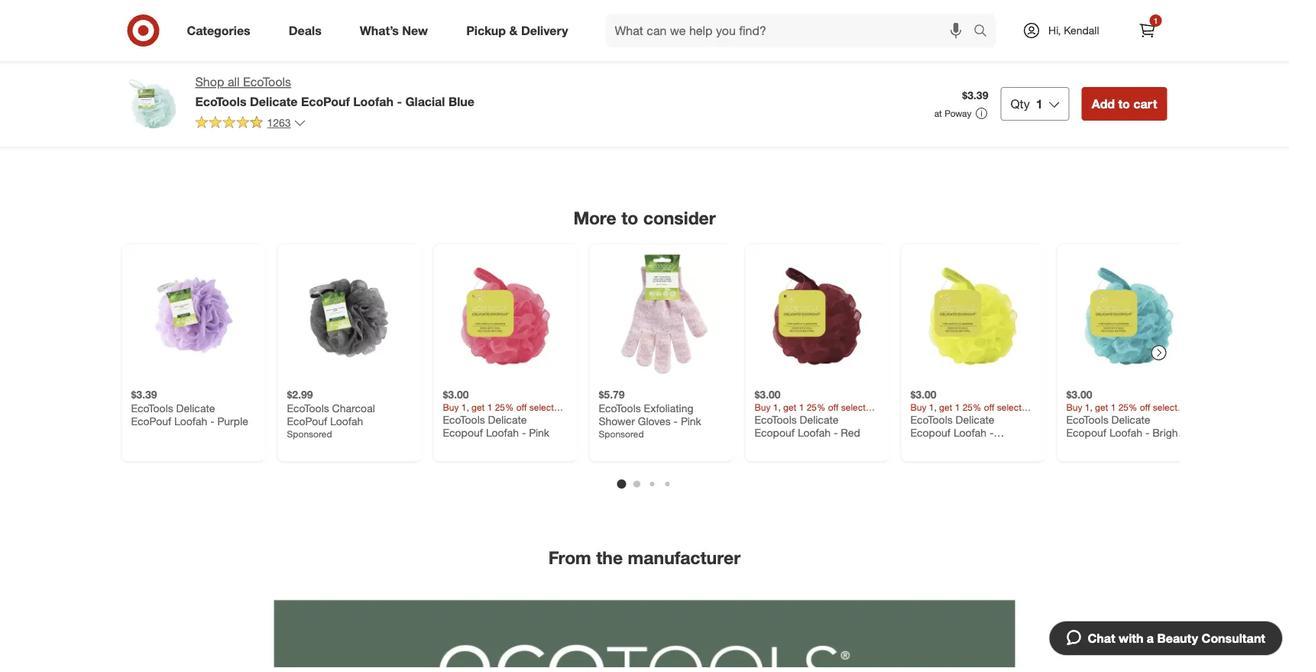 Task type: describe. For each thing, give the bounding box(es) containing it.
glacial
[[405, 94, 445, 109]]

of
[[519, 40, 528, 53]]

kids'
[[832, 41, 851, 52]]

set inside lego icons bonsai tree home décor set 10281
[[646, 53, 662, 67]]

$2.99
[[287, 388, 313, 402]]

ecotools delicate ecopouf loofah - pink image
[[443, 254, 568, 379]]

sale
[[472, 29, 490, 40]]

lots
[[495, 40, 516, 53]]

sponsored inside the $5.79 ecotools exfoliating shower gloves - pink sponsored
[[599, 429, 644, 440]]

icons
[[614, 40, 640, 53]]

delicate for ecotools delicate ecopouf loofah - bright blue
[[1112, 413, 1151, 427]]

image of ecotools delicate ecopouf loofah - glacial blue image
[[122, 73, 183, 135]]

$47.99
[[426, 15, 458, 29]]

ecotools inside ecotools delicate ecopouf loofah - pink
[[443, 413, 485, 427]]

all
[[228, 75, 240, 89]]

search button
[[967, 14, 1004, 50]]

qty
[[1011, 96, 1030, 111]]

loofah inside ecotools delicate ecopouf loofah - chartreuse
[[954, 427, 987, 440]]

add
[[1092, 96, 1115, 111]]

lego icons bonsai tree home décor set 10281
[[582, 40, 699, 67]]

- inside ecotools delicate ecopouf loofah - bright blue
[[1146, 427, 1150, 440]]

ecotools inside the $5.79 ecotools exfoliating shower gloves - pink sponsored
[[599, 402, 641, 415]]

delicate for ecotools delicate ecopouf loofah - pink
[[488, 413, 527, 427]]

hi,
[[1049, 24, 1061, 37]]

the
[[596, 547, 623, 569]]

bricks
[[426, 53, 456, 67]]

$4.99
[[738, 15, 764, 29]]

what's new link
[[347, 14, 447, 47]]

lego inside $47.99 reg $59.99 sale lego classic lots of bricks creative building toys set 11030
[[426, 40, 455, 53]]

shower
[[599, 415, 635, 429]]

ecotools delicate ecopouf loofah - pink
[[443, 413, 550, 440]]

ecotools inside ecotools delicate ecopouf loofah - bright blue
[[1067, 413, 1109, 427]]

bright
[[1153, 427, 1182, 440]]

chat with a beauty consultant button
[[1049, 621, 1283, 657]]

What can we help you find? suggestions appear below search field
[[606, 14, 978, 47]]

ecotools exfoliating shower gloves - pink image
[[599, 254, 724, 379]]

more
[[574, 207, 617, 229]]

pink inside the $5.79 ecotools exfoliating shower gloves - pink sponsored
[[681, 415, 701, 429]]

ecopouf for $2.99 ecotools charcoal ecopouf loofah sponsored
[[287, 415, 327, 429]]

shop all ecotools ecotools delicate ecopouf loofah - glacial blue
[[195, 75, 475, 109]]

$3.39 for $3.39
[[963, 89, 989, 102]]

one
[[788, 41, 803, 52]]

ecotools delicate ecopouf loofah - chartreuse
[[911, 413, 995, 453]]

ecopouf for ecotools delicate ecopouf loofah - bright blue
[[1067, 427, 1107, 440]]

ecotools inside the $2.99 ecotools charcoal ecopouf loofah sponsored
[[287, 402, 329, 415]]

loofah inside the $2.99 ecotools charcoal ecopouf loofah sponsored
[[330, 415, 363, 429]]

ecotools inside $3.39 ecotools delicate ecopouf loofah - purple
[[131, 402, 173, 415]]

new
[[402, 23, 428, 38]]

hi, kendall
[[1049, 24, 1100, 37]]

tree
[[679, 40, 699, 53]]

ecotools delicate ecopouf loofah - bright blue
[[1067, 413, 1182, 453]]

- inside $3.39 ecotools delicate ecopouf loofah - purple
[[210, 415, 214, 429]]

qty 1
[[1011, 96, 1043, 111]]

ecotools delicate ecopouf loofah - red image
[[755, 254, 880, 379]]

$3.39 for $3.39 ecotools delicate ecopouf loofah - purple
[[131, 388, 157, 402]]

$3.00 for ecotools delicate ecopouf loofah - bright blue
[[1067, 388, 1093, 402]]

- inside ecotools delicate ecopouf loofah - pink
[[522, 427, 526, 440]]

$47.99 reg $59.99 sale lego classic lots of bricks creative building toys set 11030
[[426, 15, 540, 80]]

categories
[[187, 23, 250, 38]]

what's
[[360, 23, 399, 38]]

kendall
[[1064, 24, 1100, 37]]

$5.79
[[599, 388, 625, 402]]

building
[[502, 53, 540, 67]]

ecopouf for ecotools delicate ecopouf loofah - red
[[755, 427, 795, 440]]

more to consider
[[574, 207, 716, 229]]

manufacturer
[[628, 547, 741, 569]]

delicate inside $3.39 ecotools delicate ecopouf loofah - purple
[[176, 402, 215, 415]]

reg for $47.99
[[426, 29, 440, 40]]

book
[[738, 52, 759, 64]]

to for consider
[[622, 207, 638, 229]]

consider
[[643, 207, 716, 229]]

$6.59
[[754, 29, 776, 40]]

home
[[582, 53, 611, 67]]

add to cart button
[[1082, 87, 1168, 121]]

exfoliating
[[644, 402, 694, 415]]

sponsored inside the $2.99 ecotools charcoal ecopouf loofah sponsored
[[287, 429, 332, 440]]

$3.39 ecotools delicate ecopouf loofah - purple
[[131, 388, 248, 429]]

blue inside shop all ecotools ecotools delicate ecopouf loofah - glacial blue
[[449, 94, 475, 109]]

loofah inside ecotools delicate ecopouf loofah - bright blue
[[1110, 427, 1143, 440]]

purple
[[217, 415, 248, 429]]

loofah inside shop all ecotools ecotools delicate ecopouf loofah - glacial blue
[[353, 94, 394, 109]]

a
[[1147, 631, 1154, 646]]

11030
[[470, 67, 499, 80]]

25%
[[753, 41, 772, 52]]

at
[[935, 108, 942, 119]]

with
[[1119, 631, 1144, 646]]



Task type: vqa. For each thing, say whether or not it's contained in the screenshot.
to
yes



Task type: locate. For each thing, give the bounding box(es) containing it.
$3.00 for ecotools delicate ecopouf loofah - red
[[755, 388, 781, 402]]

delicate inside ecotools delicate ecopouf loofah - pink
[[488, 413, 527, 427]]

delicate inside ecotools delicate ecopouf loofah - bright blue
[[1112, 413, 1151, 427]]

charcoal
[[332, 402, 375, 415]]

consultant
[[1202, 631, 1266, 646]]

chat with a beauty consultant
[[1088, 631, 1266, 646]]

$4.99 reg $6.59
[[738, 15, 776, 40]]

reg left $59.99
[[426, 29, 440, 40]]

1 horizontal spatial blue
[[1067, 440, 1088, 453]]

1 lego from the left
[[426, 40, 455, 53]]

delicate inside shop all ecotools ecotools delicate ecopouf loofah - glacial blue
[[250, 94, 298, 109]]

0 horizontal spatial blue
[[449, 94, 475, 109]]

cart
[[1134, 96, 1158, 111]]

ecopouf inside the $2.99 ecotools charcoal ecopouf loofah sponsored
[[287, 415, 327, 429]]

toys
[[426, 67, 447, 80]]

categories link
[[174, 14, 270, 47]]

1 link
[[1131, 14, 1165, 47]]

1263 link
[[195, 115, 306, 133]]

0 vertical spatial 1
[[1154, 16, 1158, 25]]

- inside shop all ecotools ecotools delicate ecopouf loofah - glacial blue
[[397, 94, 402, 109]]

ecopouf inside ecotools delicate ecopouf loofah - chartreuse
[[911, 427, 951, 440]]

0 horizontal spatial lego
[[426, 40, 455, 53]]

1 vertical spatial $3.39
[[131, 388, 157, 402]]

set right 'toys'
[[450, 67, 467, 80]]

1 horizontal spatial $3.39
[[963, 89, 989, 102]]

delicate for ecotools delicate ecopouf loofah - red
[[800, 413, 839, 427]]

1263
[[267, 116, 291, 129]]

ecotools charcoal ecopouf loofah image
[[287, 254, 412, 379]]

- inside the $5.79 ecotools exfoliating shower gloves - pink sponsored
[[674, 415, 678, 429]]

0 horizontal spatial pink
[[529, 427, 550, 440]]

$3.00
[[443, 388, 469, 402], [755, 388, 781, 402], [911, 388, 937, 402], [1067, 388, 1093, 402]]

deals
[[289, 23, 322, 38]]

reg
[[426, 29, 440, 40], [738, 29, 751, 40]]

delicate
[[250, 94, 298, 109], [176, 402, 215, 415], [488, 413, 527, 427], [800, 413, 839, 427], [956, 413, 995, 427], [1112, 413, 1151, 427]]

from the manufacturer
[[549, 547, 741, 569]]

to inside add to cart button
[[1119, 96, 1130, 111]]

what's new
[[360, 23, 428, 38]]

1
[[1154, 16, 1158, 25], [1036, 96, 1043, 111]]

delicate inside the ecotools delicate ecopouf loofah - red
[[800, 413, 839, 427]]

search
[[967, 25, 1004, 39]]

lego down $39.99
[[582, 40, 611, 53]]

$3.00 up ecotools delicate ecopouf loofah - chartreuse
[[911, 388, 937, 402]]

sponsored
[[287, 429, 332, 440], [599, 429, 644, 440]]

ecotools delicate ecopouf loofah - purple image
[[131, 254, 256, 379]]

chat
[[1088, 631, 1116, 646]]

creative
[[459, 53, 499, 67]]

$3.00 for ecotools delicate ecopouf loofah - pink
[[443, 388, 469, 402]]

reg inside $47.99 reg $59.99 sale lego classic lots of bricks creative building toys set 11030
[[426, 29, 440, 40]]

1 horizontal spatial reg
[[738, 29, 751, 40]]

ecopouf inside shop all ecotools ecotools delicate ecopouf loofah - glacial blue
[[301, 94, 350, 109]]

pickup
[[466, 23, 506, 38]]

lego inside lego icons bonsai tree home décor set 10281
[[582, 40, 611, 53]]

set right décor
[[646, 53, 662, 67]]

ecopouf for ecotools delicate ecopouf loofah - chartreuse
[[911, 427, 951, 440]]

&
[[509, 23, 518, 38]]

2 ecopouf from the left
[[755, 427, 795, 440]]

blue inside ecotools delicate ecopouf loofah - bright blue
[[1067, 440, 1088, 453]]

pink
[[681, 415, 701, 429], [529, 427, 550, 440]]

0 vertical spatial blue
[[449, 94, 475, 109]]

or
[[821, 41, 829, 52]]

ecotools delicate ecopouf loofah - red
[[755, 413, 860, 440]]

set
[[646, 53, 662, 67], [450, 67, 467, 80]]

1 sponsored from the left
[[287, 429, 332, 440]]

0 horizontal spatial set
[[450, 67, 467, 80]]

25% off one toy or kids' book
[[738, 41, 851, 64]]

set inside $47.99 reg $59.99 sale lego classic lots of bricks creative building toys set 11030
[[450, 67, 467, 80]]

shop
[[195, 75, 224, 89]]

0 horizontal spatial 1
[[1036, 96, 1043, 111]]

off
[[775, 41, 785, 52]]

1 right kendall
[[1154, 16, 1158, 25]]

4 ecopouf from the left
[[1067, 427, 1107, 440]]

2 lego from the left
[[582, 40, 611, 53]]

add to cart
[[1092, 96, 1158, 111]]

loofah inside ecotools delicate ecopouf loofah - pink
[[486, 427, 519, 440]]

$59.99
[[442, 29, 470, 40]]

0 horizontal spatial to
[[622, 207, 638, 229]]

pickup & delivery link
[[453, 14, 587, 47]]

lego
[[426, 40, 455, 53], [582, 40, 611, 53]]

chartreuse
[[911, 440, 964, 453]]

décor
[[614, 53, 643, 67]]

$2.99 ecotools charcoal ecopouf loofah sponsored
[[287, 388, 375, 440]]

2 sponsored from the left
[[599, 429, 644, 440]]

- inside the ecotools delicate ecopouf loofah - red
[[834, 427, 838, 440]]

red
[[841, 427, 860, 440]]

1 right qty
[[1036, 96, 1043, 111]]

$39.99
[[582, 15, 614, 29]]

beauty
[[1158, 631, 1199, 646]]

1 $3.00 from the left
[[443, 388, 469, 402]]

1 horizontal spatial sponsored
[[599, 429, 644, 440]]

$3.00 up ecotools delicate ecopouf loofah - pink
[[443, 388, 469, 402]]

sponsored down $5.79
[[599, 429, 644, 440]]

reg inside $4.99 reg $6.59
[[738, 29, 751, 40]]

$3.00 for ecotools delicate ecopouf loofah - chartreuse
[[911, 388, 937, 402]]

delicate inside ecotools delicate ecopouf loofah - chartreuse
[[956, 413, 995, 427]]

$3.39 inside $3.39 ecotools delicate ecopouf loofah - purple
[[131, 388, 157, 402]]

loofah inside $3.39 ecotools delicate ecopouf loofah - purple
[[174, 415, 207, 429]]

to right more
[[622, 207, 638, 229]]

loofah
[[353, 94, 394, 109], [174, 415, 207, 429], [330, 415, 363, 429], [486, 427, 519, 440], [798, 427, 831, 440], [954, 427, 987, 440], [1110, 427, 1143, 440]]

sponsored down $2.99 on the left bottom of page
[[287, 429, 332, 440]]

$3.00 up the ecotools delicate ecopouf loofah - red
[[755, 388, 781, 402]]

delicate for ecotools delicate ecopouf loofah - chartreuse
[[956, 413, 995, 427]]

loofah inside the ecotools delicate ecopouf loofah - red
[[798, 427, 831, 440]]

4 $3.00 from the left
[[1067, 388, 1093, 402]]

ecopouf for ecotools delicate ecopouf loofah - pink
[[443, 427, 483, 440]]

ecotools
[[243, 75, 291, 89], [195, 94, 247, 109], [131, 402, 173, 415], [287, 402, 329, 415], [599, 402, 641, 415], [443, 413, 485, 427], [755, 413, 797, 427], [911, 413, 953, 427], [1067, 413, 1109, 427]]

1 vertical spatial 1
[[1036, 96, 1043, 111]]

3 ecopouf from the left
[[911, 427, 951, 440]]

toy
[[806, 41, 818, 52]]

classic
[[458, 40, 493, 53]]

reg for $4.99
[[738, 29, 751, 40]]

to for cart
[[1119, 96, 1130, 111]]

0 vertical spatial to
[[1119, 96, 1130, 111]]

$3.00 up ecotools delicate ecopouf loofah - bright blue
[[1067, 388, 1093, 402]]

lego down $47.99
[[426, 40, 455, 53]]

10281
[[665, 53, 695, 67]]

1 horizontal spatial 1
[[1154, 16, 1158, 25]]

- inside ecotools delicate ecopouf loofah - chartreuse
[[990, 427, 994, 440]]

ecopouf inside the ecotools delicate ecopouf loofah - red
[[755, 427, 795, 440]]

1 ecopouf from the left
[[443, 427, 483, 440]]

0 horizontal spatial sponsored
[[287, 429, 332, 440]]

pickup & delivery
[[466, 23, 568, 38]]

2 $3.00 from the left
[[755, 388, 781, 402]]

3 $3.00 from the left
[[911, 388, 937, 402]]

delivery
[[521, 23, 568, 38]]

bonsai
[[643, 40, 676, 53]]

1 reg from the left
[[426, 29, 440, 40]]

1 horizontal spatial pink
[[681, 415, 701, 429]]

poway
[[945, 108, 972, 119]]

at poway
[[935, 108, 972, 119]]

0 horizontal spatial $3.39
[[131, 388, 157, 402]]

ecotools delicate ecopouf loofah - chartreuse image
[[911, 254, 1036, 379]]

blue
[[449, 94, 475, 109], [1067, 440, 1088, 453]]

to right add
[[1119, 96, 1130, 111]]

ecopouf for $3.39 ecotools delicate ecopouf loofah - purple
[[131, 415, 171, 429]]

ecotools inside ecotools delicate ecopouf loofah - chartreuse
[[911, 413, 953, 427]]

ecotools delicate ecopouf loofah - bright blue image
[[1067, 254, 1192, 379]]

to
[[1119, 96, 1130, 111], [622, 207, 638, 229]]

-
[[397, 94, 402, 109], [210, 415, 214, 429], [674, 415, 678, 429], [522, 427, 526, 440], [834, 427, 838, 440], [990, 427, 994, 440], [1146, 427, 1150, 440]]

1 horizontal spatial lego
[[582, 40, 611, 53]]

deals link
[[276, 14, 341, 47]]

ecotools inside the ecotools delicate ecopouf loofah - red
[[755, 413, 797, 427]]

pink inside ecotools delicate ecopouf loofah - pink
[[529, 427, 550, 440]]

ecopouf
[[301, 94, 350, 109], [131, 415, 171, 429], [287, 415, 327, 429]]

0 horizontal spatial reg
[[426, 29, 440, 40]]

1 horizontal spatial to
[[1119, 96, 1130, 111]]

ecopouf inside ecotools delicate ecopouf loofah - bright blue
[[1067, 427, 1107, 440]]

ecopouf inside $3.39 ecotools delicate ecopouf loofah - purple
[[131, 415, 171, 429]]

$5.79 ecotools exfoliating shower gloves - pink sponsored
[[599, 388, 701, 440]]

gloves
[[638, 415, 671, 429]]

ecopouf inside ecotools delicate ecopouf loofah - pink
[[443, 427, 483, 440]]

1 horizontal spatial set
[[646, 53, 662, 67]]

1 vertical spatial to
[[622, 207, 638, 229]]

0 vertical spatial $3.39
[[963, 89, 989, 102]]

2 reg from the left
[[738, 29, 751, 40]]

from
[[549, 547, 591, 569]]

reg left $6.59
[[738, 29, 751, 40]]

1 vertical spatial blue
[[1067, 440, 1088, 453]]



